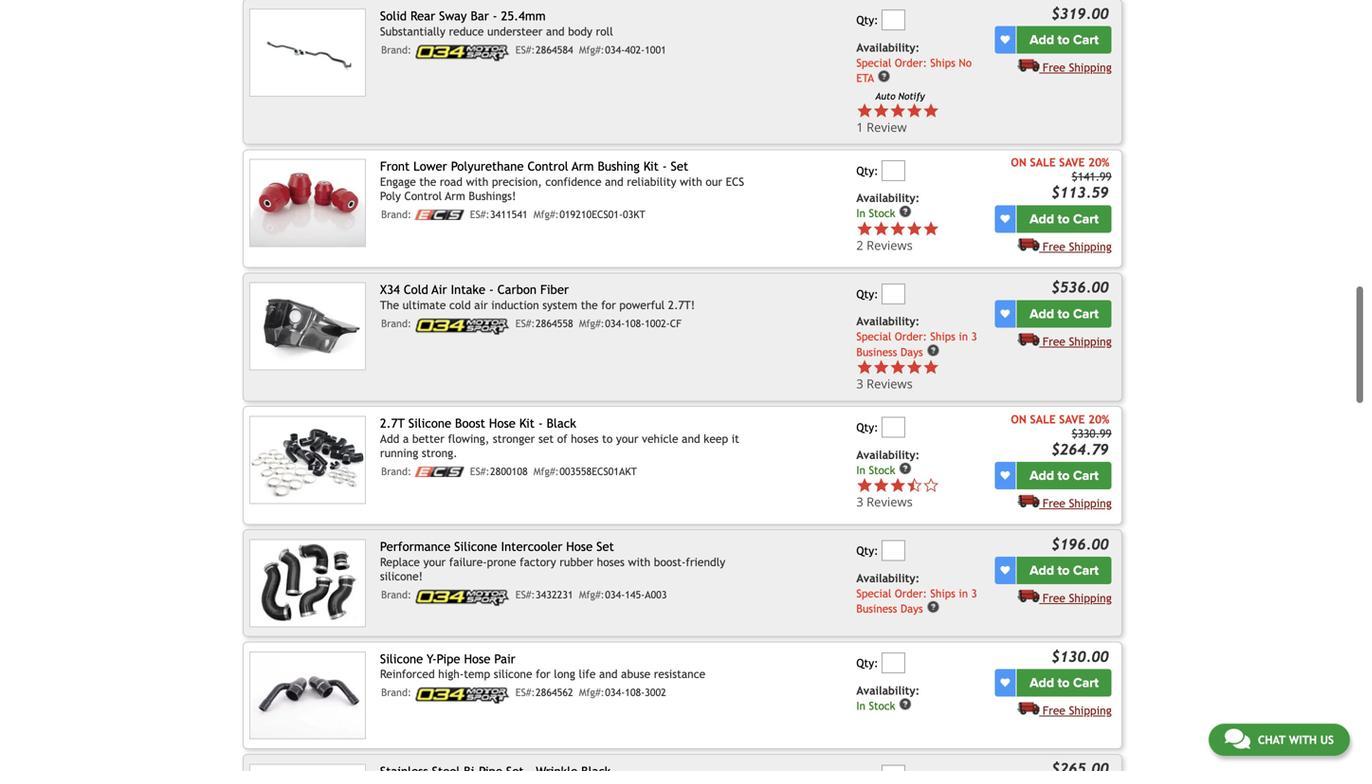 Task type: vqa. For each thing, say whether or not it's contained in the screenshot.
Company
no



Task type: describe. For each thing, give the bounding box(es) containing it.
3411541
[[490, 209, 528, 221]]

auto
[[876, 90, 896, 101]]

4 cart from the top
[[1074, 468, 1099, 484]]

question sign image for black
[[899, 462, 913, 475]]

2 days from the top
[[901, 602, 924, 615]]

2.7t
[[380, 416, 405, 431]]

0 horizontal spatial control
[[405, 189, 442, 203]]

034- for $536.00
[[605, 318, 625, 330]]

3 stock from the top
[[869, 699, 896, 712]]

bushing
[[598, 159, 640, 174]]

of
[[557, 432, 568, 445]]

boost
[[455, 416, 486, 431]]

1 3 reviews link from the top
[[857, 359, 992, 392]]

order: for $536.00
[[895, 330, 928, 343]]

hose inside 2.7t silicone boost hose kit - black add a better flowing, stronger set of hoses to your vehicle and keep it running strong.
[[489, 416, 516, 431]]

kit inside 2.7t silicone boost hose kit - black add a better flowing, stronger set of hoses to your vehicle and keep it running strong.
[[520, 416, 535, 431]]

1 availability: special order: ships in 3 business days from the top
[[857, 315, 978, 358]]

free shipping for $319.00
[[1043, 61, 1112, 74]]

0 horizontal spatial arm
[[445, 189, 466, 203]]

qty: for $319.00
[[857, 13, 879, 27]]

qty: for $130.00
[[857, 656, 879, 670]]

hose for $196.00
[[566, 539, 593, 554]]

2 1 review link from the top
[[857, 118, 940, 135]]

powerful
[[620, 298, 665, 312]]

black
[[547, 416, 577, 431]]

in for 3
[[857, 464, 866, 477]]

pipe
[[437, 651, 461, 666]]

failure-
[[449, 555, 487, 568]]

us
[[1321, 733, 1335, 746]]

2 free from the top
[[1043, 240, 1066, 253]]

vehicle
[[642, 432, 679, 445]]

silicone
[[494, 667, 533, 681]]

1 2 reviews link from the top
[[857, 220, 992, 254]]

shipping for $319.00
[[1070, 61, 1112, 74]]

add for add to wish list icon for $130.00
[[1030, 675, 1055, 691]]

free shipping for $130.00
[[1043, 704, 1112, 717]]

to for add to wish list icon associated with $196.00
[[1058, 562, 1070, 579]]

silicone y-pipe hose pair reinforced high-temp silicone for long life and abuse resistance
[[380, 651, 706, 681]]

to for 2nd add to wish list icon from the top
[[1058, 211, 1070, 227]]

notify
[[899, 90, 925, 101]]

solid rear sway bar - 25.4mm link
[[380, 9, 546, 23]]

front lower polyurethane control arm bushing kit - set link
[[380, 159, 689, 174]]

add to cart button for $130.00
[[1017, 669, 1112, 697]]

2 brand: from the top
[[381, 209, 412, 221]]

$330.99
[[1072, 427, 1112, 440]]

2 add to cart from the top
[[1030, 211, 1099, 227]]

qty: for $536.00
[[857, 287, 879, 301]]

1 in from the top
[[959, 330, 969, 343]]

boost-
[[654, 555, 686, 568]]

ecs - corporate logo image for 2 reviews
[[415, 210, 464, 220]]

034- for $196.00
[[605, 589, 625, 601]]

the
[[380, 298, 399, 312]]

brand: for $130.00
[[381, 687, 412, 699]]

add to cart button for $196.00
[[1017, 557, 1112, 584]]

- inside 2.7t silicone boost hose kit - black add a better flowing, stronger set of hoses to your vehicle and keep it running strong.
[[539, 416, 543, 431]]

x34 cold air intake - carbon fiber link
[[380, 282, 569, 297]]

mfg#: for $130.00
[[579, 687, 605, 699]]

2 2 reviews link from the top
[[857, 236, 940, 254]]

brand: for $196.00
[[381, 589, 412, 601]]

add to wish list image for $319.00
[[1001, 35, 1011, 45]]

for inside silicone y-pipe hose pair reinforced high-temp silicone for long life and abuse resistance
[[536, 667, 551, 681]]

with inside the performance silicone intercooler hose set replace your failure-prone factory rubber hoses with boost-friendly silicone!
[[628, 555, 651, 568]]

silicone inside silicone y-pipe hose pair reinforced high-temp silicone for long life and abuse resistance
[[380, 651, 423, 666]]

2 cart from the top
[[1074, 211, 1099, 227]]

3432231
[[536, 589, 574, 601]]

1 1 review link from the top
[[857, 85, 992, 135]]

and inside front lower polyurethane control arm bushing kit - set engage the road with precision, confidence and reliability with our ecs poly control arm bushings!
[[605, 175, 624, 188]]

hose for $130.00
[[464, 651, 491, 666]]

$536.00
[[1052, 279, 1109, 296]]

pair
[[495, 651, 516, 666]]

confidence
[[546, 175, 602, 188]]

stock for 3
[[869, 464, 896, 477]]

free for $130.00
[[1043, 704, 1066, 717]]

add to cart for $536.00
[[1030, 306, 1099, 322]]

6 availability: from the top
[[857, 684, 920, 697]]

front
[[380, 159, 410, 174]]

20% for $113.59
[[1089, 156, 1110, 169]]

108- for $130.00
[[625, 687, 645, 699]]

high-
[[438, 667, 464, 681]]

cf
[[670, 318, 682, 330]]

performance
[[380, 539, 451, 554]]

add to wish list image for $536.00
[[1001, 309, 1011, 318]]

402-
[[625, 44, 645, 56]]

free shipping image for $196.00
[[1018, 589, 1040, 602]]

poly
[[380, 189, 401, 203]]

3 availability: in stock from the top
[[857, 684, 920, 712]]

x34
[[380, 282, 400, 297]]

3002
[[645, 687, 667, 699]]

sway
[[439, 9, 467, 23]]

prone
[[487, 555, 517, 568]]

2 reviews from the top
[[867, 375, 913, 392]]

reviews for $264.79
[[867, 493, 913, 510]]

add for 2nd add to wish list icon from the top
[[1030, 211, 1055, 227]]

2864562
[[536, 687, 574, 699]]

es#2864584 - 034-402-1001 - solid rear sway bar - 25.4mm - substantially reduce understeer and body roll - 034motorsport - audi image
[[249, 9, 366, 97]]

4 shipping from the top
[[1070, 497, 1112, 510]]

life
[[579, 667, 596, 681]]

empty star image
[[923, 477, 940, 494]]

keep
[[704, 432, 729, 445]]

mfg#: for $319.00
[[579, 44, 605, 56]]

silicone for performance
[[455, 539, 498, 554]]

comments image
[[1225, 728, 1251, 750]]

add inside 2.7t silicone boost hose kit - black add a better flowing, stronger set of hoses to your vehicle and keep it running strong.
[[380, 432, 400, 445]]

and inside 2.7t silicone boost hose kit - black add a better flowing, stronger set of hoses to your vehicle and keep it running strong.
[[682, 432, 701, 445]]

add to cart button for $536.00
[[1017, 300, 1112, 327]]

1001
[[645, 44, 667, 56]]

es#: for $319.00
[[516, 44, 535, 56]]

availability: for x34 cold air intake - carbon fiber
[[857, 315, 920, 328]]

cart for $196.00
[[1074, 562, 1099, 579]]

$196.00
[[1052, 536, 1109, 553]]

with left our
[[680, 175, 703, 188]]

air
[[432, 282, 447, 297]]

carbon
[[498, 282, 537, 297]]

es#2864558 - 034-108-1002-cf - x34 cold air intake - carbon fiber - the ultimate cold air induction system the for powerful 2.7t! - 034motorsport - audi image
[[249, 282, 366, 370]]

save for $264.79
[[1060, 412, 1086, 426]]

polyurethane
[[451, 159, 524, 174]]

solid
[[380, 9, 407, 23]]

factory
[[520, 555, 556, 568]]

a
[[403, 432, 409, 445]]

with down the "polyurethane"
[[466, 175, 489, 188]]

it
[[732, 432, 740, 445]]

the inside x34 cold air intake - carbon fiber the ultimate cold air induction system the for powerful 2.7t!
[[581, 298, 598, 312]]

reinforced
[[380, 667, 435, 681]]

es#3183538 - 034-108-5001-blk - stainless steel bi-pipe set - wrinkle black  - replace your restrictive oem audi bipipes with 034motorsport's high-flow bi-pipe set for the 2.7t! - 034motorsport - audi image
[[249, 764, 366, 771]]

es#: for $130.00
[[516, 687, 535, 699]]

free for $536.00
[[1043, 335, 1066, 348]]

free shipping image for $536.00
[[1018, 332, 1040, 346]]

replace
[[380, 555, 420, 568]]

solid rear sway bar - 25.4mm substantially reduce understeer and body roll
[[380, 9, 613, 38]]

roll
[[596, 25, 613, 38]]

free for $196.00
[[1043, 591, 1066, 605]]

chat
[[1259, 733, 1286, 746]]

es#: 3432231 mfg#: 034-145-a003
[[516, 589, 667, 601]]

2 free shipping image from the top
[[1018, 494, 1040, 507]]

034motorsport - corporate logo image for $536.00
[[415, 318, 510, 335]]

kit inside front lower polyurethane control arm bushing kit - set engage the road with precision, confidence and reliability with our ecs poly control arm bushings!
[[644, 159, 659, 174]]

to for add to wish list icon related to $536.00
[[1058, 306, 1070, 322]]

chat with us link
[[1209, 724, 1351, 756]]

bushings!
[[469, 189, 516, 203]]

2 reviews
[[857, 236, 913, 254]]

3 special from the top
[[857, 587, 892, 600]]

strong.
[[422, 446, 458, 459]]

3 3 reviews link from the top
[[857, 477, 992, 510]]

es#3432231 - 034-145-a003 - performance silicone intercooler hose set - replace your failure-prone factory rubber hoses with boost-friendly silicone! - 034motorsport - audi image
[[249, 539, 366, 627]]

free shipping image for $319.00
[[1018, 58, 1040, 72]]

es#: left 2800108
[[470, 466, 490, 477]]

precision,
[[492, 175, 542, 188]]

2 3 reviews link from the top
[[857, 375, 940, 392]]

your inside the performance silicone intercooler hose set replace your failure-prone factory rubber hoses with boost-friendly silicone!
[[424, 555, 446, 568]]

silicone!
[[380, 569, 423, 583]]

$264.79
[[1052, 441, 1109, 458]]

cart for $319.00
[[1074, 32, 1099, 48]]

understeer
[[488, 25, 543, 38]]

to inside 2.7t silicone boost hose kit - black add a better flowing, stronger set of hoses to your vehicle and keep it running strong.
[[602, 432, 613, 445]]

availability: special order: ships no eta
[[857, 41, 972, 85]]

add to cart for $130.00
[[1030, 675, 1099, 691]]

2.7t silicone boost hose kit - black link
[[380, 416, 577, 431]]

003558ecs01akt
[[560, 466, 637, 477]]

3 order: from the top
[[895, 587, 928, 600]]

1 free shipping image from the top
[[1018, 237, 1040, 251]]

mfg#: down set
[[534, 466, 559, 477]]

mfg#: right 3411541
[[534, 209, 559, 221]]

034motorsport - corporate logo image for $319.00
[[415, 44, 510, 61]]

chat with us
[[1259, 733, 1335, 746]]

034- for $130.00
[[605, 687, 625, 699]]

shipping for $536.00
[[1070, 335, 1112, 348]]

temp
[[464, 667, 491, 681]]

add for add to wish list icon associated with $196.00
[[1030, 562, 1055, 579]]

2 qty: from the top
[[857, 164, 879, 177]]

1 review
[[857, 118, 907, 135]]

4 qty: from the top
[[857, 421, 879, 434]]

long
[[554, 667, 576, 681]]

on sale save 20% $330.99 $264.79
[[1012, 412, 1112, 458]]

es#: down bushings! on the top left of page
[[470, 209, 490, 221]]

034motorsport - corporate logo image for $130.00
[[415, 687, 510, 704]]

2
[[857, 236, 864, 254]]

108- for $536.00
[[625, 318, 645, 330]]

es#3411541 - 019210ecs01-03kt -  front lower polyurethane control arm bushing kit - set - engage the road with precision, confidence and reliability with our ecs poly control arm bushings! - ecs - audi volkswagen image
[[249, 159, 366, 247]]

2 shipping from the top
[[1070, 240, 1112, 253]]

with inside chat with us link
[[1290, 733, 1318, 746]]

availability: in stock for 3
[[857, 448, 920, 477]]

lower
[[414, 159, 447, 174]]

add to cart for $196.00
[[1030, 562, 1099, 579]]

bar
[[471, 9, 489, 23]]

on for $264.79
[[1012, 412, 1027, 426]]

20% for $264.79
[[1089, 412, 1110, 426]]

rear
[[411, 9, 436, 23]]

4 add to wish list image from the top
[[1001, 471, 1011, 480]]



Task type: locate. For each thing, give the bounding box(es) containing it.
kit up the stronger
[[520, 416, 535, 431]]

cold
[[450, 298, 471, 312]]

- right bar
[[493, 9, 498, 23]]

flowing,
[[448, 432, 490, 445]]

6 shipping from the top
[[1070, 704, 1112, 717]]

ships
[[931, 57, 956, 69], [931, 330, 956, 343], [931, 587, 956, 600]]

3 free shipping image from the top
[[1018, 701, 1040, 715]]

- inside the solid rear sway bar - 25.4mm substantially reduce understeer and body roll
[[493, 9, 498, 23]]

system
[[543, 298, 578, 312]]

brand: for $536.00
[[381, 318, 412, 330]]

4 brand: from the top
[[381, 466, 412, 477]]

hose up rubber
[[566, 539, 593, 554]]

free shipping for $196.00
[[1043, 591, 1112, 605]]

2 availability: from the top
[[857, 191, 920, 205]]

1 vertical spatial for
[[536, 667, 551, 681]]

1 20% from the top
[[1089, 156, 1110, 169]]

1 availability: from the top
[[857, 41, 920, 54]]

1 sale from the top
[[1031, 156, 1056, 169]]

star image
[[873, 220, 890, 237], [890, 220, 907, 237], [907, 220, 923, 237], [923, 220, 940, 237], [857, 359, 873, 376], [873, 359, 890, 376], [857, 477, 873, 494], [890, 477, 907, 494]]

performance silicone intercooler hose set replace your failure-prone factory rubber hoses with boost-friendly silicone!
[[380, 539, 726, 583]]

add to cart button down $264.79 at the right bottom of the page
[[1017, 462, 1112, 489]]

20%
[[1089, 156, 1110, 169], [1089, 412, 1110, 426]]

and left keep
[[682, 432, 701, 445]]

add to cart down $536.00
[[1030, 306, 1099, 322]]

0 horizontal spatial your
[[424, 555, 446, 568]]

ships for $319.00
[[931, 57, 956, 69]]

1 108- from the top
[[625, 318, 645, 330]]

0 vertical spatial in
[[959, 330, 969, 343]]

free shipping down $130.00
[[1043, 704, 1112, 717]]

3 qty: from the top
[[857, 287, 879, 301]]

2 special from the top
[[857, 330, 892, 343]]

mfg#: for $536.00
[[579, 318, 605, 330]]

add to cart down $113.59
[[1030, 211, 1099, 227]]

add to cart down "$319.00"
[[1030, 32, 1099, 48]]

add down $536.00
[[1030, 306, 1055, 322]]

0 vertical spatial 20%
[[1089, 156, 1110, 169]]

1 reviews from the top
[[867, 236, 913, 254]]

0 vertical spatial free shipping image
[[1018, 237, 1040, 251]]

0 horizontal spatial kit
[[520, 416, 535, 431]]

on inside the on sale save 20% $141.99 $113.59
[[1012, 156, 1027, 169]]

3 034motorsport - corporate logo image from the top
[[415, 589, 510, 606]]

no
[[959, 57, 972, 69]]

and inside silicone y-pipe hose pair reinforced high-temp silicone for long life and abuse resistance
[[599, 667, 618, 681]]

1 vertical spatial the
[[581, 298, 598, 312]]

engage
[[380, 175, 416, 188]]

to
[[1058, 32, 1070, 48], [1058, 211, 1070, 227], [1058, 306, 1070, 322], [602, 432, 613, 445], [1058, 468, 1070, 484], [1058, 562, 1070, 579], [1058, 675, 1070, 691]]

2 vertical spatial free shipping image
[[1018, 589, 1040, 602]]

0 vertical spatial arm
[[572, 159, 594, 174]]

x34 cold air intake - carbon fiber the ultimate cold air induction system the for powerful 2.7t!
[[380, 282, 695, 312]]

2.7t silicone boost hose kit - black add a better flowing, stronger set of hoses to your vehicle and keep it running strong.
[[380, 416, 740, 459]]

ecs
[[726, 175, 745, 188]]

4 034- from the top
[[605, 687, 625, 699]]

2 vertical spatial in
[[857, 699, 866, 712]]

2 vertical spatial availability: in stock
[[857, 684, 920, 712]]

6 brand: from the top
[[381, 687, 412, 699]]

2 business from the top
[[857, 602, 898, 615]]

3 free shipping from the top
[[1043, 335, 1112, 348]]

1 free shipping from the top
[[1043, 61, 1112, 74]]

25.4mm
[[501, 9, 546, 23]]

1 vertical spatial days
[[901, 602, 924, 615]]

5 add to wish list image from the top
[[1001, 566, 1011, 575]]

brand: for $319.00
[[381, 44, 412, 56]]

add to wish list image for $130.00
[[1001, 678, 1011, 688]]

1 vertical spatial kit
[[520, 416, 535, 431]]

es#: 2864562 mfg#: 034-108-3002
[[516, 687, 667, 699]]

1 vertical spatial ships
[[931, 330, 956, 343]]

1 free from the top
[[1043, 61, 1066, 74]]

hose inside the performance silicone intercooler hose set replace your failure-prone factory rubber hoses with boost-friendly silicone!
[[566, 539, 593, 554]]

6 add to cart from the top
[[1030, 675, 1099, 691]]

cart for $536.00
[[1074, 306, 1099, 322]]

shipping down $130.00
[[1070, 704, 1112, 717]]

034motorsport - corporate logo image for $196.00
[[415, 589, 510, 606]]

free down $536.00
[[1043, 335, 1066, 348]]

question sign image
[[878, 70, 891, 83], [899, 205, 913, 218], [927, 600, 940, 614], [899, 697, 913, 711]]

sale inside the on sale save 20% $141.99 $113.59
[[1031, 156, 1056, 169]]

0 vertical spatial for
[[602, 298, 616, 312]]

0 vertical spatial set
[[671, 159, 689, 174]]

1 vertical spatial hoses
[[597, 555, 625, 568]]

- up set
[[539, 416, 543, 431]]

shipping down "$319.00"
[[1070, 61, 1112, 74]]

free shipping for $536.00
[[1043, 335, 1112, 348]]

0 vertical spatial free shipping image
[[1018, 58, 1040, 72]]

es#: 2864584 mfg#: 034-402-1001
[[516, 44, 667, 56]]

save inside on sale save 20% $330.99 $264.79
[[1060, 412, 1086, 426]]

2 order: from the top
[[895, 330, 928, 343]]

1 order: from the top
[[895, 57, 928, 69]]

add to cart button down "$319.00"
[[1017, 26, 1112, 54]]

free up $196.00
[[1043, 497, 1066, 510]]

2 on from the top
[[1012, 412, 1027, 426]]

034motorsport - corporate logo image down failure-
[[415, 589, 510, 606]]

034- left a003
[[605, 589, 625, 601]]

es#2864562 - 034-108-3002 - silicone y-pipe hose pair - reinforced high-temp silicone for long life and abuse resistance - 034motorsport - audi image
[[249, 651, 366, 740]]

2 vertical spatial ships
[[931, 587, 956, 600]]

2 vertical spatial special
[[857, 587, 892, 600]]

1 vertical spatial arm
[[445, 189, 466, 203]]

0 horizontal spatial for
[[536, 667, 551, 681]]

1 vertical spatial reviews
[[867, 375, 913, 392]]

3 reviews
[[857, 375, 913, 392], [857, 493, 913, 510]]

034- down roll
[[605, 44, 625, 56]]

shipping down $196.00
[[1070, 591, 1112, 605]]

3 brand: from the top
[[381, 318, 412, 330]]

hoses right of
[[571, 432, 599, 445]]

cart down $536.00
[[1074, 306, 1099, 322]]

your left vehicle
[[616, 432, 639, 445]]

2 034- from the top
[[605, 318, 625, 330]]

- inside x34 cold air intake - carbon fiber the ultimate cold air induction system the for powerful 2.7t!
[[489, 282, 494, 297]]

0 vertical spatial 108-
[[625, 318, 645, 330]]

1 horizontal spatial control
[[528, 159, 569, 174]]

business
[[857, 346, 898, 358], [857, 602, 898, 615]]

1 availability: in stock from the top
[[857, 191, 920, 220]]

cart
[[1074, 32, 1099, 48], [1074, 211, 1099, 227], [1074, 306, 1099, 322], [1074, 468, 1099, 484], [1074, 562, 1099, 579], [1074, 675, 1099, 691]]

add to cart button for $319.00
[[1017, 26, 1112, 54]]

1 in from the top
[[857, 207, 866, 220]]

free shipping down "$319.00"
[[1043, 61, 1112, 74]]

6 free shipping from the top
[[1043, 704, 1112, 717]]

on for $113.59
[[1012, 156, 1027, 169]]

order: inside availability: special order: ships no eta
[[895, 57, 928, 69]]

2 vertical spatial stock
[[869, 699, 896, 712]]

better
[[413, 432, 445, 445]]

- inside front lower polyurethane control arm bushing kit - set engage the road with precision, confidence and reliability with our ecs poly control arm bushings!
[[663, 159, 667, 174]]

the inside front lower polyurethane control arm bushing kit - set engage the road with precision, confidence and reliability with our ecs poly control arm bushings!
[[420, 175, 437, 188]]

brand: down poly
[[381, 209, 412, 221]]

to down $264.79 at the right bottom of the page
[[1058, 468, 1070, 484]]

1 days from the top
[[901, 346, 924, 358]]

0 vertical spatial on
[[1012, 156, 1027, 169]]

availability: in stock for 2
[[857, 191, 920, 220]]

special for $319.00
[[857, 57, 892, 69]]

3 ships from the top
[[931, 587, 956, 600]]

1 horizontal spatial kit
[[644, 159, 659, 174]]

to for 4th add to wish list icon
[[1058, 468, 1070, 484]]

None text field
[[882, 10, 906, 30], [882, 283, 906, 304], [882, 417, 906, 438], [882, 10, 906, 30], [882, 283, 906, 304], [882, 417, 906, 438]]

2 vertical spatial order:
[[895, 587, 928, 600]]

1 vertical spatial set
[[597, 539, 614, 554]]

rubber
[[560, 555, 594, 568]]

arm down road
[[445, 189, 466, 203]]

1 horizontal spatial arm
[[572, 159, 594, 174]]

4 3 reviews link from the top
[[857, 493, 940, 510]]

1 vertical spatial free shipping image
[[1018, 332, 1040, 346]]

silicone for 2.7t
[[409, 416, 452, 431]]

4 free from the top
[[1043, 497, 1066, 510]]

add to cart button down $536.00
[[1017, 300, 1112, 327]]

to down "$319.00"
[[1058, 32, 1070, 48]]

your down performance
[[424, 555, 446, 568]]

1 vertical spatial 3 reviews
[[857, 493, 913, 510]]

star image
[[857, 102, 873, 119], [873, 102, 890, 119], [890, 102, 907, 119], [907, 102, 923, 119], [923, 102, 940, 119], [857, 220, 873, 237], [890, 359, 907, 376], [907, 359, 923, 376], [923, 359, 940, 376], [873, 477, 890, 494]]

question sign image for fiber
[[927, 344, 940, 357]]

6 free from the top
[[1043, 704, 1066, 717]]

3 reviews link
[[857, 359, 992, 392], [857, 375, 940, 392], [857, 477, 992, 510], [857, 493, 940, 510]]

es#: for $196.00
[[516, 589, 535, 601]]

20% inside the on sale save 20% $141.99 $113.59
[[1089, 156, 1110, 169]]

3 free from the top
[[1043, 335, 1066, 348]]

108-
[[625, 318, 645, 330], [625, 687, 645, 699]]

6 cart from the top
[[1074, 675, 1099, 691]]

5 shipping from the top
[[1070, 591, 1112, 605]]

and right life on the bottom left of the page
[[599, 667, 618, 681]]

ecs - corporate logo image
[[415, 210, 464, 220], [415, 466, 464, 477]]

stock for 2
[[869, 207, 896, 220]]

1 vertical spatial on
[[1012, 412, 1027, 426]]

shipping up $536.00
[[1070, 240, 1112, 253]]

free up $536.00
[[1043, 240, 1066, 253]]

1 vertical spatial availability: special order: ships in 3 business days
[[857, 571, 978, 615]]

brand: down silicone!
[[381, 589, 412, 601]]

shipping for $130.00
[[1070, 704, 1112, 717]]

mfg#: for $196.00
[[579, 589, 605, 601]]

order: for $319.00
[[895, 57, 928, 69]]

sale for $113.59
[[1031, 156, 1056, 169]]

1 vertical spatial sale
[[1031, 412, 1056, 426]]

question sign image
[[927, 344, 940, 357], [899, 462, 913, 475]]

sale up $264.79 at the right bottom of the page
[[1031, 412, 1056, 426]]

0 horizontal spatial set
[[597, 539, 614, 554]]

free shipping image
[[1018, 237, 1040, 251], [1018, 332, 1040, 346], [1018, 589, 1040, 602]]

3 shipping from the top
[[1070, 335, 1112, 348]]

cart for $130.00
[[1074, 675, 1099, 691]]

03kt
[[623, 209, 646, 221]]

silicone up reinforced
[[380, 651, 423, 666]]

a003
[[645, 589, 667, 601]]

for inside x34 cold air intake - carbon fiber the ultimate cold air induction system the for powerful 2.7t!
[[602, 298, 616, 312]]

silicone up better
[[409, 416, 452, 431]]

0 vertical spatial in
[[857, 207, 866, 220]]

fiber
[[541, 282, 569, 297]]

2 availability: in stock from the top
[[857, 448, 920, 477]]

6 add to cart button from the top
[[1017, 669, 1112, 697]]

3 add to wish list image from the top
[[1001, 309, 1011, 318]]

free for $319.00
[[1043, 61, 1066, 74]]

0 vertical spatial ecs - corporate logo image
[[415, 210, 464, 220]]

$113.59
[[1052, 184, 1109, 201]]

1 vertical spatial ecs - corporate logo image
[[415, 466, 464, 477]]

0 vertical spatial availability: in stock
[[857, 191, 920, 220]]

special inside availability: special order: ships no eta
[[857, 57, 892, 69]]

brand: down substantially
[[381, 44, 412, 56]]

1 vertical spatial free shipping image
[[1018, 494, 1040, 507]]

034- down powerful
[[605, 318, 625, 330]]

ecs - corporate logo image for 3 reviews
[[415, 466, 464, 477]]

1 vertical spatial business
[[857, 602, 898, 615]]

1 vertical spatial control
[[405, 189, 442, 203]]

4 availability: from the top
[[857, 448, 920, 461]]

y-
[[427, 651, 437, 666]]

2 in from the top
[[959, 587, 969, 600]]

1 vertical spatial availability: in stock
[[857, 448, 920, 477]]

save up the $141.99
[[1060, 156, 1086, 169]]

with left boost-
[[628, 555, 651, 568]]

0 horizontal spatial the
[[420, 175, 437, 188]]

1
[[857, 118, 864, 135]]

1 3 reviews from the top
[[857, 375, 913, 392]]

2 vertical spatial free shipping image
[[1018, 701, 1040, 715]]

$141.99
[[1072, 170, 1112, 183]]

days
[[901, 346, 924, 358], [901, 602, 924, 615]]

add to cart button
[[1017, 26, 1112, 54], [1017, 205, 1112, 233], [1017, 300, 1112, 327], [1017, 462, 1112, 489], [1017, 557, 1112, 584], [1017, 669, 1112, 697]]

4 add to cart from the top
[[1030, 468, 1099, 484]]

1 vertical spatial question sign image
[[899, 462, 913, 475]]

mfg#: down body
[[579, 44, 605, 56]]

free shipping image for $130.00
[[1018, 701, 1040, 715]]

shipping down $536.00
[[1070, 335, 1112, 348]]

034-
[[605, 44, 625, 56], [605, 318, 625, 330], [605, 589, 625, 601], [605, 687, 625, 699]]

hoses right rubber
[[597, 555, 625, 568]]

019210ecs01-
[[560, 209, 623, 221]]

brand: down the
[[381, 318, 412, 330]]

running
[[380, 446, 419, 459]]

your inside 2.7t silicone boost hose kit - black add a better flowing, stronger set of hoses to your vehicle and keep it running strong.
[[616, 432, 639, 445]]

5 brand: from the top
[[381, 589, 412, 601]]

1 vertical spatial stock
[[869, 464, 896, 477]]

1 save from the top
[[1060, 156, 1086, 169]]

add to cart
[[1030, 32, 1099, 48], [1030, 211, 1099, 227], [1030, 306, 1099, 322], [1030, 468, 1099, 484], [1030, 562, 1099, 579], [1030, 675, 1099, 691]]

arm up 'confidence'
[[572, 159, 594, 174]]

0 vertical spatial question sign image
[[927, 344, 940, 357]]

034motorsport - corporate logo image down reduce
[[415, 44, 510, 61]]

0 vertical spatial sale
[[1031, 156, 1056, 169]]

the up the es#: 2864558 mfg#: 034-108-1002-cf
[[581, 298, 598, 312]]

free shipping up $196.00
[[1043, 497, 1112, 510]]

2 vertical spatial hose
[[464, 651, 491, 666]]

mfg#: down life on the bottom left of the page
[[579, 687, 605, 699]]

sale for $264.79
[[1031, 412, 1056, 426]]

034motorsport - corporate logo image down cold
[[415, 318, 510, 335]]

3 add to cart button from the top
[[1017, 300, 1112, 327]]

sale
[[1031, 156, 1056, 169], [1031, 412, 1056, 426]]

and up 2864584
[[546, 25, 565, 38]]

5 availability: from the top
[[857, 571, 920, 585]]

hoses inside the performance silicone intercooler hose set replace your failure-prone factory rubber hoses with boost-friendly silicone!
[[597, 555, 625, 568]]

add
[[1030, 32, 1055, 48], [1030, 211, 1055, 227], [1030, 306, 1055, 322], [380, 432, 400, 445], [1030, 468, 1055, 484], [1030, 562, 1055, 579], [1030, 675, 1055, 691]]

add to cart for $319.00
[[1030, 32, 1099, 48]]

for left long
[[536, 667, 551, 681]]

mfg#: down rubber
[[579, 589, 605, 601]]

0 vertical spatial control
[[528, 159, 569, 174]]

add to cart button down $196.00
[[1017, 557, 1112, 584]]

es#2800108 - 003558ecs01akt - 2.7t silicone boost hose kit - black - add a better flowing, stronger set of hoses to your vehicle and keep it running strong. - ecs - audi image
[[249, 416, 366, 504]]

with
[[466, 175, 489, 188], [680, 175, 703, 188], [628, 555, 651, 568], [1290, 733, 1318, 746]]

air
[[475, 298, 488, 312]]

2 sale from the top
[[1031, 412, 1056, 426]]

add to cart down $130.00
[[1030, 675, 1099, 691]]

review
[[867, 118, 907, 135]]

1 horizontal spatial set
[[671, 159, 689, 174]]

$130.00
[[1052, 648, 1109, 665]]

to for add to wish list icon associated with $319.00
[[1058, 32, 1070, 48]]

0 vertical spatial reviews
[[867, 236, 913, 254]]

5 free from the top
[[1043, 591, 1066, 605]]

for
[[602, 298, 616, 312], [536, 667, 551, 681]]

your
[[616, 432, 639, 445], [424, 555, 446, 568]]

add down $130.00
[[1030, 675, 1055, 691]]

2.7t!
[[668, 298, 695, 312]]

es#: for $536.00
[[516, 318, 535, 330]]

availability:
[[857, 41, 920, 54], [857, 191, 920, 205], [857, 315, 920, 328], [857, 448, 920, 461], [857, 571, 920, 585], [857, 684, 920, 697]]

on inside on sale save 20% $330.99 $264.79
[[1012, 412, 1027, 426]]

es#: left 3432231
[[516, 589, 535, 601]]

reduce
[[449, 25, 484, 38]]

kit
[[644, 159, 659, 174], [520, 416, 535, 431]]

add to wish list image
[[1001, 35, 1011, 45], [1001, 214, 1011, 224], [1001, 309, 1011, 318], [1001, 471, 1011, 480], [1001, 566, 1011, 575], [1001, 678, 1011, 688]]

3 reviews for fiber
[[857, 375, 913, 392]]

0 vertical spatial days
[[901, 346, 924, 358]]

5 cart from the top
[[1074, 562, 1099, 579]]

add to wish list image for $196.00
[[1001, 566, 1011, 575]]

ships inside availability: special order: ships no eta
[[931, 57, 956, 69]]

to up '003558ecs01akt'
[[602, 432, 613, 445]]

6 qty: from the top
[[857, 656, 879, 670]]

availability: for solid rear sway bar - 25.4mm
[[857, 41, 920, 54]]

hose
[[489, 416, 516, 431], [566, 539, 593, 554], [464, 651, 491, 666]]

1 horizontal spatial for
[[602, 298, 616, 312]]

cart down $264.79 at the right bottom of the page
[[1074, 468, 1099, 484]]

1 on from the top
[[1012, 156, 1027, 169]]

2 add to cart button from the top
[[1017, 205, 1112, 233]]

brand: down running
[[381, 466, 412, 477]]

brand:
[[381, 44, 412, 56], [381, 209, 412, 221], [381, 318, 412, 330], [381, 466, 412, 477], [381, 589, 412, 601], [381, 687, 412, 699]]

availability: for front lower polyurethane control arm bushing kit - set
[[857, 191, 920, 205]]

ecs - corporate logo image down road
[[415, 210, 464, 220]]

free shipping image
[[1018, 58, 1040, 72], [1018, 494, 1040, 507], [1018, 701, 1040, 715]]

our
[[706, 175, 723, 188]]

0 vertical spatial silicone
[[409, 416, 452, 431]]

1 vertical spatial special
[[857, 330, 892, 343]]

and down bushing
[[605, 175, 624, 188]]

2 20% from the top
[[1089, 412, 1110, 426]]

cart down "$319.00"
[[1074, 32, 1099, 48]]

1 034motorsport - corporate logo image from the top
[[415, 44, 510, 61]]

1 business from the top
[[857, 346, 898, 358]]

add for 4th add to wish list icon
[[1030, 468, 1055, 484]]

shipping up $196.00
[[1070, 497, 1112, 510]]

cart down $130.00
[[1074, 675, 1099, 691]]

1 034- from the top
[[605, 44, 625, 56]]

3 reviews for black
[[857, 493, 913, 510]]

silicone inside the performance silicone intercooler hose set replace your failure-prone factory rubber hoses with boost-friendly silicone!
[[455, 539, 498, 554]]

in for 2
[[857, 207, 866, 220]]

and inside the solid rear sway bar - 25.4mm substantially reduce understeer and body roll
[[546, 25, 565, 38]]

2 free shipping image from the top
[[1018, 332, 1040, 346]]

kit up reliability
[[644, 159, 659, 174]]

None text field
[[882, 160, 906, 181], [882, 540, 906, 561], [882, 653, 906, 673], [882, 765, 906, 771], [882, 160, 906, 181], [882, 540, 906, 561], [882, 653, 906, 673], [882, 765, 906, 771]]

2 vertical spatial reviews
[[867, 493, 913, 510]]

special for $536.00
[[857, 330, 892, 343]]

the
[[420, 175, 437, 188], [581, 298, 598, 312]]

1 vertical spatial silicone
[[455, 539, 498, 554]]

0 vertical spatial order:
[[895, 57, 928, 69]]

034- for $319.00
[[605, 44, 625, 56]]

2 108- from the top
[[625, 687, 645, 699]]

sale inside on sale save 20% $330.99 $264.79
[[1031, 412, 1056, 426]]

0 vertical spatial your
[[616, 432, 639, 445]]

- right intake
[[489, 282, 494, 297]]

es#: down understeer
[[516, 44, 535, 56]]

1 vertical spatial your
[[424, 555, 446, 568]]

3 availability: from the top
[[857, 315, 920, 328]]

108- down abuse
[[625, 687, 645, 699]]

availability: inside availability: special order: ships no eta
[[857, 41, 920, 54]]

1 special from the top
[[857, 57, 892, 69]]

2 free shipping from the top
[[1043, 240, 1112, 253]]

to down $196.00
[[1058, 562, 1070, 579]]

1 ships from the top
[[931, 57, 956, 69]]

ultimate
[[403, 298, 446, 312]]

1 vertical spatial order:
[[895, 330, 928, 343]]

save up $330.99
[[1060, 412, 1086, 426]]

add down the on sale save 20% $141.99 $113.59
[[1030, 211, 1055, 227]]

silicone y-pipe hose pair link
[[380, 651, 516, 666]]

0 vertical spatial hose
[[489, 416, 516, 431]]

0 vertical spatial availability: special order: ships in 3 business days
[[857, 315, 978, 358]]

special
[[857, 57, 892, 69], [857, 330, 892, 343], [857, 587, 892, 600]]

1 horizontal spatial the
[[581, 298, 598, 312]]

friendly
[[686, 555, 726, 568]]

control down engage on the top left of page
[[405, 189, 442, 203]]

intake
[[451, 282, 486, 297]]

reliability
[[627, 175, 677, 188]]

resistance
[[654, 667, 706, 681]]

0 vertical spatial save
[[1060, 156, 1086, 169]]

2800108
[[490, 466, 528, 477]]

the down the lower
[[420, 175, 437, 188]]

1 brand: from the top
[[381, 44, 412, 56]]

add to cart button down $130.00
[[1017, 669, 1112, 697]]

2864558
[[536, 318, 574, 330]]

1 horizontal spatial question sign image
[[927, 344, 940, 357]]

add down "$319.00"
[[1030, 32, 1055, 48]]

es#: 2800108 mfg#: 003558ecs01akt
[[470, 466, 637, 477]]

shipping
[[1070, 61, 1112, 74], [1070, 240, 1112, 253], [1070, 335, 1112, 348], [1070, 497, 1112, 510], [1070, 591, 1112, 605], [1070, 704, 1112, 717]]

4 034motorsport - corporate logo image from the top
[[415, 687, 510, 704]]

es#: 3411541 mfg#: 019210ecs01-03kt
[[470, 209, 646, 221]]

hoses
[[571, 432, 599, 445], [597, 555, 625, 568]]

1 add to cart from the top
[[1030, 32, 1099, 48]]

set inside front lower polyurethane control arm bushing kit - set engage the road with precision, confidence and reliability with our ecs poly control arm bushings!
[[671, 159, 689, 174]]

0 vertical spatial stock
[[869, 207, 896, 220]]

1 vertical spatial hose
[[566, 539, 593, 554]]

save inside the on sale save 20% $141.99 $113.59
[[1060, 156, 1086, 169]]

2 save from the top
[[1060, 412, 1086, 426]]

cart down $113.59
[[1074, 211, 1099, 227]]

silicone up failure-
[[455, 539, 498, 554]]

0 vertical spatial hoses
[[571, 432, 599, 445]]

substantially
[[380, 25, 446, 38]]

1 vertical spatial 20%
[[1089, 412, 1110, 426]]

performance silicone intercooler hose set link
[[380, 539, 614, 554]]

body
[[568, 25, 593, 38]]

1 horizontal spatial your
[[616, 432, 639, 445]]

2 vertical spatial silicone
[[380, 651, 423, 666]]

hoses inside 2.7t silicone boost hose kit - black add a better flowing, stronger set of hoses to your vehicle and keep it running strong.
[[571, 432, 599, 445]]

mfg#:
[[579, 44, 605, 56], [534, 209, 559, 221], [579, 318, 605, 330], [534, 466, 559, 477], [579, 589, 605, 601], [579, 687, 605, 699]]

1 vertical spatial in
[[857, 464, 866, 477]]

hose up temp
[[464, 651, 491, 666]]

0 horizontal spatial question sign image
[[899, 462, 913, 475]]

free down "$319.00"
[[1043, 61, 1066, 74]]

to down $130.00
[[1058, 675, 1070, 691]]

free down $130.00
[[1043, 704, 1066, 717]]

1 vertical spatial in
[[959, 587, 969, 600]]

qty: for $196.00
[[857, 544, 879, 557]]

free shipping down $196.00
[[1043, 591, 1112, 605]]

6 add to wish list image from the top
[[1001, 678, 1011, 688]]

1 vertical spatial 108-
[[625, 687, 645, 699]]

1 vertical spatial save
[[1060, 412, 1086, 426]]

034motorsport - corporate logo image down high-
[[415, 687, 510, 704]]

control up 'confidence'
[[528, 159, 569, 174]]

add to cart button down $113.59
[[1017, 205, 1112, 233]]

add for add to wish list icon associated with $319.00
[[1030, 32, 1055, 48]]

add down on sale save 20% $330.99 $264.79
[[1030, 468, 1055, 484]]

034motorsport - corporate logo image
[[415, 44, 510, 61], [415, 318, 510, 335], [415, 589, 510, 606], [415, 687, 510, 704]]

5 qty: from the top
[[857, 544, 879, 557]]

1 qty: from the top
[[857, 13, 879, 27]]

2 034motorsport - corporate logo image from the top
[[415, 318, 510, 335]]

availability: for 2.7t silicone boost hose kit - black
[[857, 448, 920, 461]]

2 stock from the top
[[869, 464, 896, 477]]

ships for $536.00
[[931, 330, 956, 343]]

0 vertical spatial kit
[[644, 159, 659, 174]]

es#: down the silicone
[[516, 687, 535, 699]]

0 vertical spatial business
[[857, 346, 898, 358]]

set up reliability
[[671, 159, 689, 174]]

0 vertical spatial 3 reviews
[[857, 375, 913, 392]]

for up the es#: 2864558 mfg#: 034-108-1002-cf
[[602, 298, 616, 312]]

on
[[1012, 156, 1027, 169], [1012, 412, 1027, 426]]

to for add to wish list icon for $130.00
[[1058, 675, 1070, 691]]

cold
[[404, 282, 429, 297]]

free shipping up $536.00
[[1043, 240, 1112, 253]]

1 ecs - corporate logo image from the top
[[415, 210, 464, 220]]

on sale save 20% $141.99 $113.59
[[1012, 156, 1112, 201]]

0 vertical spatial special
[[857, 57, 892, 69]]

0 vertical spatial ships
[[931, 57, 956, 69]]

hose inside silicone y-pipe hose pair reinforced high-temp silicone for long life and abuse resistance
[[464, 651, 491, 666]]

add for add to wish list icon related to $536.00
[[1030, 306, 1055, 322]]

- up reliability
[[663, 159, 667, 174]]

ecs - corporate logo image down strong.
[[415, 466, 464, 477]]

save for $113.59
[[1060, 156, 1086, 169]]

eta
[[857, 72, 875, 85]]

reviews for $113.59
[[867, 236, 913, 254]]

stronger
[[493, 432, 535, 445]]

4 add to cart button from the top
[[1017, 462, 1112, 489]]

set up es#: 3432231 mfg#: 034-145-a003
[[597, 539, 614, 554]]

shipping for $196.00
[[1070, 591, 1112, 605]]

half star image
[[907, 477, 923, 494]]

4 free shipping from the top
[[1043, 497, 1112, 510]]

silicone inside 2.7t silicone boost hose kit - black add a better flowing, stronger set of hoses to your vehicle and keep it running strong.
[[409, 416, 452, 431]]

2 availability: special order: ships in 3 business days from the top
[[857, 571, 978, 615]]

3 in from the top
[[857, 699, 866, 712]]

set inside the performance silicone intercooler hose set replace your failure-prone factory rubber hoses with boost-friendly silicone!
[[597, 539, 614, 554]]

2 3 reviews from the top
[[857, 493, 913, 510]]

2 ecs - corporate logo image from the top
[[415, 466, 464, 477]]

20% inside on sale save 20% $330.99 $264.79
[[1089, 412, 1110, 426]]

add to cart down $264.79 at the right bottom of the page
[[1030, 468, 1099, 484]]

0 vertical spatial the
[[420, 175, 437, 188]]

2 add to wish list image from the top
[[1001, 214, 1011, 224]]



